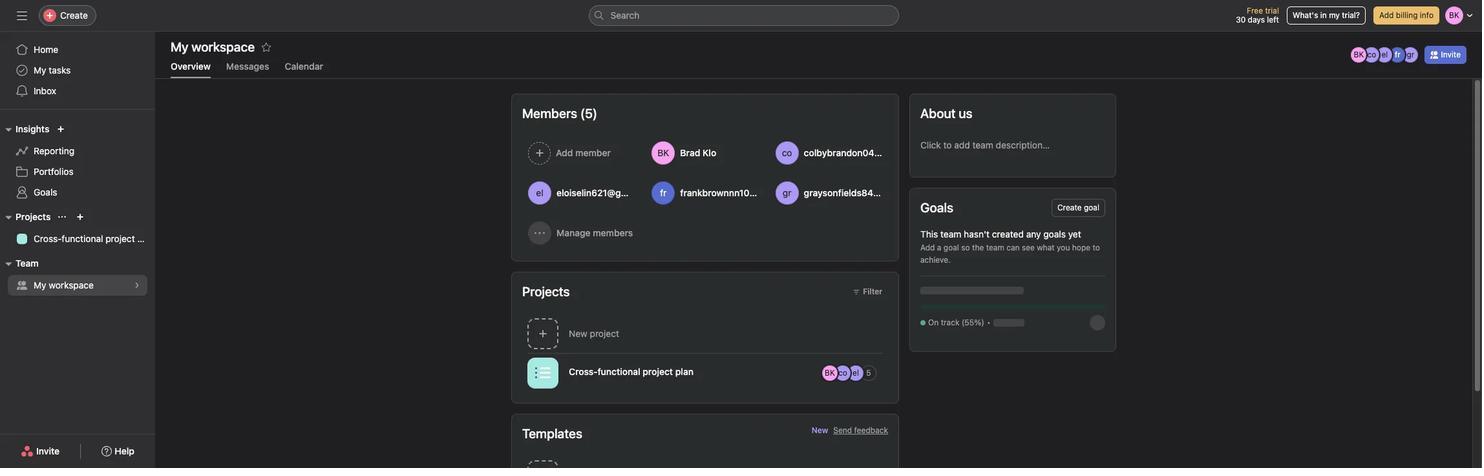 Task type: vqa. For each thing, say whether or not it's contained in the screenshot.
if
no



Task type: locate. For each thing, give the bounding box(es) containing it.
1 vertical spatial goal
[[944, 243, 960, 253]]

1 horizontal spatial new
[[812, 426, 829, 436]]

toggle project starred status image
[[699, 368, 707, 376]]

my
[[1330, 10, 1341, 20]]

0 horizontal spatial create
[[60, 10, 88, 21]]

0 vertical spatial goal
[[1085, 203, 1100, 213]]

0 vertical spatial create
[[60, 10, 88, 21]]

0 horizontal spatial goal
[[944, 243, 960, 253]]

trial
[[1266, 6, 1280, 16]]

add member button
[[523, 136, 641, 171]]

inbox
[[34, 85, 56, 96]]

0 vertical spatial invite button
[[1426, 46, 1467, 64]]

projects left the show options, current sort, top icon
[[16, 211, 51, 222]]

plan
[[137, 233, 155, 244], [676, 366, 694, 377]]

(55%)
[[962, 318, 985, 328]]

1 horizontal spatial add
[[1380, 10, 1395, 20]]

brad klo
[[681, 147, 717, 158]]

goals down the portfolios
[[34, 187, 57, 198]]

tasks
[[49, 65, 71, 76]]

add left billing
[[1380, 10, 1395, 20]]

plan up see details, my workspace image
[[137, 233, 155, 244]]

add inside this team hasn't created any goals yet add a goal so the team can see what you hope to achieve.
[[921, 243, 935, 253]]

add
[[1380, 10, 1395, 20], [921, 243, 935, 253]]

search button
[[589, 5, 899, 26]]

1 vertical spatial el
[[853, 368, 859, 378]]

create inside button
[[1058, 203, 1082, 213]]

goal
[[1085, 203, 1100, 213], [944, 243, 960, 253]]

bk left "5"
[[825, 368, 836, 378]]

new image
[[57, 125, 65, 133]]

eloiselin621@gmail.com button
[[523, 176, 660, 211]]

0 vertical spatial el
[[1382, 50, 1389, 59]]

create goal
[[1058, 203, 1100, 213]]

1 vertical spatial plan
[[676, 366, 694, 377]]

2 vertical spatial project
[[643, 366, 673, 377]]

add to starred image
[[261, 42, 272, 52]]

functional down new project or portfolio icon
[[62, 233, 103, 244]]

1 vertical spatial new
[[812, 426, 829, 436]]

create
[[60, 10, 88, 21], [1058, 203, 1082, 213]]

1 vertical spatial add
[[921, 243, 935, 253]]

yet
[[1069, 229, 1082, 240]]

0 vertical spatial functional
[[62, 233, 103, 244]]

1 horizontal spatial create
[[1058, 203, 1082, 213]]

create up home link
[[60, 10, 88, 21]]

left
[[1268, 15, 1280, 25]]

el
[[1382, 50, 1389, 59], [853, 368, 859, 378]]

manage members
[[557, 228, 633, 239]]

co left "5"
[[839, 368, 848, 378]]

create inside dropdown button
[[60, 10, 88, 21]]

goals up this on the right
[[921, 200, 954, 215]]

1 vertical spatial invite
[[36, 446, 60, 457]]

0 horizontal spatial projects
[[16, 211, 51, 222]]

0 horizontal spatial co
[[839, 368, 848, 378]]

any
[[1027, 229, 1042, 240]]

what's in my trial? button
[[1288, 6, 1367, 25]]

this
[[921, 229, 939, 240]]

home
[[34, 44, 58, 55]]

0 vertical spatial goals
[[34, 187, 57, 198]]

0 horizontal spatial cross-
[[34, 233, 62, 244]]

invite
[[1442, 50, 1462, 59], [36, 446, 60, 457]]

my down team
[[34, 280, 46, 291]]

0 horizontal spatial goals
[[34, 187, 57, 198]]

goal right a
[[944, 243, 960, 253]]

my inside teams element
[[34, 280, 46, 291]]

1 vertical spatial invite button
[[12, 440, 68, 464]]

projects button
[[0, 210, 51, 225]]

2 my from the top
[[34, 280, 46, 291]]

0 vertical spatial project
[[106, 233, 135, 244]]

1 vertical spatial project
[[590, 329, 620, 340]]

team up a
[[941, 229, 962, 240]]

5
[[867, 369, 872, 378]]

team right the
[[987, 243, 1005, 253]]

cross-functional project plan down new project or portfolio icon
[[34, 233, 155, 244]]

0 vertical spatial my
[[34, 65, 46, 76]]

fr
[[1396, 50, 1401, 59]]

goal up to
[[1085, 203, 1100, 213]]

1 horizontal spatial el
[[1382, 50, 1389, 59]]

portfolios link
[[8, 162, 147, 182]]

what's
[[1293, 10, 1319, 20]]

frankbrownnn104@gmail.com button
[[646, 176, 808, 211]]

0 horizontal spatial new
[[569, 329, 588, 340]]

overview button
[[171, 61, 211, 78]]

1 vertical spatial my
[[34, 280, 46, 291]]

0 vertical spatial new
[[569, 329, 588, 340]]

0 vertical spatial add
[[1380, 10, 1395, 20]]

1 vertical spatial bk
[[825, 368, 836, 378]]

home link
[[8, 39, 147, 60]]

calendar button
[[285, 61, 323, 78]]

cross-
[[34, 233, 62, 244], [569, 366, 598, 377]]

0 horizontal spatial functional
[[62, 233, 103, 244]]

project
[[106, 233, 135, 244], [590, 329, 620, 340], [643, 366, 673, 377]]

colbybrandon04@gmail.com
[[804, 147, 927, 158]]

1 horizontal spatial cross-
[[569, 366, 598, 377]]

projects element
[[0, 206, 155, 252]]

my
[[34, 65, 46, 76], [34, 280, 46, 291]]

0 horizontal spatial team
[[941, 229, 962, 240]]

functional down new project
[[598, 366, 641, 377]]

list image
[[535, 366, 551, 381]]

goal inside button
[[1085, 203, 1100, 213]]

0 vertical spatial cross-
[[34, 233, 62, 244]]

invite button
[[1426, 46, 1467, 64], [12, 440, 68, 464]]

goals link
[[8, 182, 147, 203]]

manage members button
[[523, 216, 641, 251]]

•
[[988, 318, 991, 328]]

0 horizontal spatial cross-functional project plan
[[34, 233, 155, 244]]

0 vertical spatial team
[[941, 229, 962, 240]]

1 horizontal spatial bk
[[1355, 50, 1365, 59]]

0 vertical spatial invite
[[1442, 50, 1462, 59]]

1 horizontal spatial co
[[1368, 50, 1377, 59]]

new project or portfolio image
[[77, 213, 84, 221]]

co
[[1368, 50, 1377, 59], [839, 368, 848, 378]]

hide sidebar image
[[17, 10, 27, 21]]

achieve.
[[921, 255, 951, 265]]

plan left toggle project starred status 'icon'
[[676, 366, 694, 377]]

1 vertical spatial team
[[987, 243, 1005, 253]]

1 horizontal spatial projects
[[523, 285, 570, 299]]

0 vertical spatial bk
[[1355, 50, 1365, 59]]

bk left the fr
[[1355, 50, 1365, 59]]

help button
[[93, 440, 143, 464]]

add inside button
[[1380, 10, 1395, 20]]

my left tasks
[[34, 65, 46, 76]]

co left the fr
[[1368, 50, 1377, 59]]

new for new project
[[569, 329, 588, 340]]

projects inside dropdown button
[[16, 211, 51, 222]]

0 vertical spatial co
[[1368, 50, 1377, 59]]

0 vertical spatial projects
[[16, 211, 51, 222]]

1 horizontal spatial project
[[590, 329, 620, 340]]

0 horizontal spatial project
[[106, 233, 135, 244]]

portfolios
[[34, 166, 73, 177]]

reporting link
[[8, 141, 147, 162]]

cross-functional project plan down new project
[[569, 366, 694, 377]]

0 horizontal spatial plan
[[137, 233, 155, 244]]

0 vertical spatial cross-functional project plan
[[34, 233, 155, 244]]

0 vertical spatial plan
[[137, 233, 155, 244]]

goal inside this team hasn't created any goals yet add a goal so the team can see what you hope to achieve.
[[944, 243, 960, 253]]

can
[[1007, 243, 1020, 253]]

filter
[[864, 287, 883, 297]]

graysonfields84@gmail.com
[[804, 188, 926, 199]]

billing
[[1397, 10, 1419, 20]]

cross- down the show options, current sort, top icon
[[34, 233, 62, 244]]

workspace
[[49, 280, 94, 291]]

1 vertical spatial create
[[1058, 203, 1082, 213]]

create up yet
[[1058, 203, 1082, 213]]

feedback
[[855, 426, 889, 436]]

templates
[[523, 427, 583, 442]]

1 vertical spatial co
[[839, 368, 848, 378]]

1 horizontal spatial functional
[[598, 366, 641, 377]]

0 horizontal spatial el
[[853, 368, 859, 378]]

cross- inside projects element
[[34, 233, 62, 244]]

el left "5"
[[853, 368, 859, 378]]

1 horizontal spatial goals
[[921, 200, 954, 215]]

show options, current sort, top image
[[58, 213, 66, 221]]

see details, my workspace image
[[133, 282, 141, 290]]

goals
[[1044, 229, 1066, 240]]

my inside "global" element
[[34, 65, 46, 76]]

0 horizontal spatial invite
[[36, 446, 60, 457]]

my workspace
[[34, 280, 94, 291]]

bk
[[1355, 50, 1365, 59], [825, 368, 836, 378]]

overview
[[171, 61, 211, 72]]

1 horizontal spatial invite
[[1442, 50, 1462, 59]]

cross-functional project plan
[[34, 233, 155, 244], [569, 366, 694, 377]]

1 horizontal spatial goal
[[1085, 203, 1100, 213]]

hope
[[1073, 243, 1091, 253]]

el left the fr
[[1382, 50, 1389, 59]]

add left a
[[921, 243, 935, 253]]

projects up new project
[[523, 285, 570, 299]]

new
[[569, 329, 588, 340], [812, 426, 829, 436]]

1 my from the top
[[34, 65, 46, 76]]

1 vertical spatial cross-functional project plan
[[569, 366, 694, 377]]

0 horizontal spatial add
[[921, 243, 935, 253]]

cross- down new project
[[569, 366, 598, 377]]

send feedback link
[[834, 426, 889, 437]]



Task type: describe. For each thing, give the bounding box(es) containing it.
create for create goal
[[1058, 203, 1082, 213]]

what's in my trial?
[[1293, 10, 1361, 20]]

my for my tasks
[[34, 65, 46, 76]]

add billing info button
[[1374, 6, 1440, 25]]

0 horizontal spatial invite button
[[12, 440, 68, 464]]

to
[[1093, 243, 1101, 253]]

new project
[[569, 329, 620, 340]]

1 horizontal spatial cross-functional project plan
[[569, 366, 694, 377]]

see
[[1022, 243, 1035, 253]]

search
[[611, 10, 640, 21]]

info
[[1421, 10, 1434, 20]]

calendar
[[285, 61, 323, 72]]

add billing info
[[1380, 10, 1434, 20]]

days
[[1249, 15, 1266, 25]]

1 vertical spatial cross-
[[569, 366, 598, 377]]

filter button
[[847, 283, 889, 301]]

trial?
[[1343, 10, 1361, 20]]

created
[[993, 229, 1024, 240]]

my for my workspace
[[34, 280, 46, 291]]

team button
[[0, 256, 39, 272]]

functional inside cross-functional project plan link
[[62, 233, 103, 244]]

team
[[16, 258, 39, 269]]

new for new send feedback
[[812, 426, 829, 436]]

cross-functional project plan inside projects element
[[34, 233, 155, 244]]

messages button
[[226, 61, 269, 78]]

eloiselin621@gmail.com
[[557, 188, 660, 199]]

2 horizontal spatial project
[[643, 366, 673, 377]]

colbybrandon04@gmail.com button
[[770, 136, 927, 171]]

1 vertical spatial projects
[[523, 285, 570, 299]]

1 horizontal spatial team
[[987, 243, 1005, 253]]

messages
[[226, 61, 269, 72]]

create for create
[[60, 10, 88, 21]]

my workspace link
[[8, 276, 147, 296]]

insights button
[[0, 122, 49, 137]]

so
[[962, 243, 971, 253]]

free
[[1248, 6, 1264, 16]]

gr
[[1408, 50, 1415, 59]]

global element
[[0, 32, 155, 109]]

on track (55%)
[[929, 318, 985, 328]]

the
[[973, 243, 985, 253]]

send
[[834, 426, 853, 436]]

insights
[[16, 124, 49, 135]]

members (5)
[[523, 106, 598, 121]]

you
[[1057, 243, 1071, 253]]

graysonfields84@gmail.com button
[[770, 176, 926, 211]]

my workspace
[[171, 39, 255, 54]]

0 horizontal spatial bk
[[825, 368, 836, 378]]

30
[[1237, 15, 1246, 25]]

help
[[115, 446, 134, 457]]

teams element
[[0, 252, 155, 299]]

hasn't
[[964, 229, 990, 240]]

cross-functional project plan link
[[8, 229, 155, 250]]

about us
[[921, 106, 973, 121]]

inbox link
[[8, 81, 147, 102]]

brad klo button
[[646, 136, 765, 171]]

plan inside projects element
[[137, 233, 155, 244]]

1 horizontal spatial plan
[[676, 366, 694, 377]]

a
[[938, 243, 942, 253]]

add member
[[556, 147, 611, 158]]

goals inside insights element
[[34, 187, 57, 198]]

1 vertical spatial goals
[[921, 200, 954, 215]]

insights element
[[0, 118, 155, 206]]

on
[[929, 318, 939, 328]]

new send feedback
[[812, 426, 889, 436]]

track
[[941, 318, 960, 328]]

my tasks link
[[8, 60, 147, 81]]

1 horizontal spatial invite button
[[1426, 46, 1467, 64]]

my tasks
[[34, 65, 71, 76]]

frankbrownnn104@gmail.com
[[681, 188, 808, 199]]

create goal button
[[1052, 199, 1106, 217]]

reporting
[[34, 146, 74, 157]]

1 vertical spatial functional
[[598, 366, 641, 377]]

what
[[1038, 243, 1055, 253]]

search list box
[[589, 5, 899, 26]]

in
[[1321, 10, 1328, 20]]

create button
[[39, 5, 96, 26]]

free trial 30 days left
[[1237, 6, 1280, 25]]

this team hasn't created any goals yet add a goal so the team can see what you hope to achieve.
[[921, 229, 1101, 265]]



